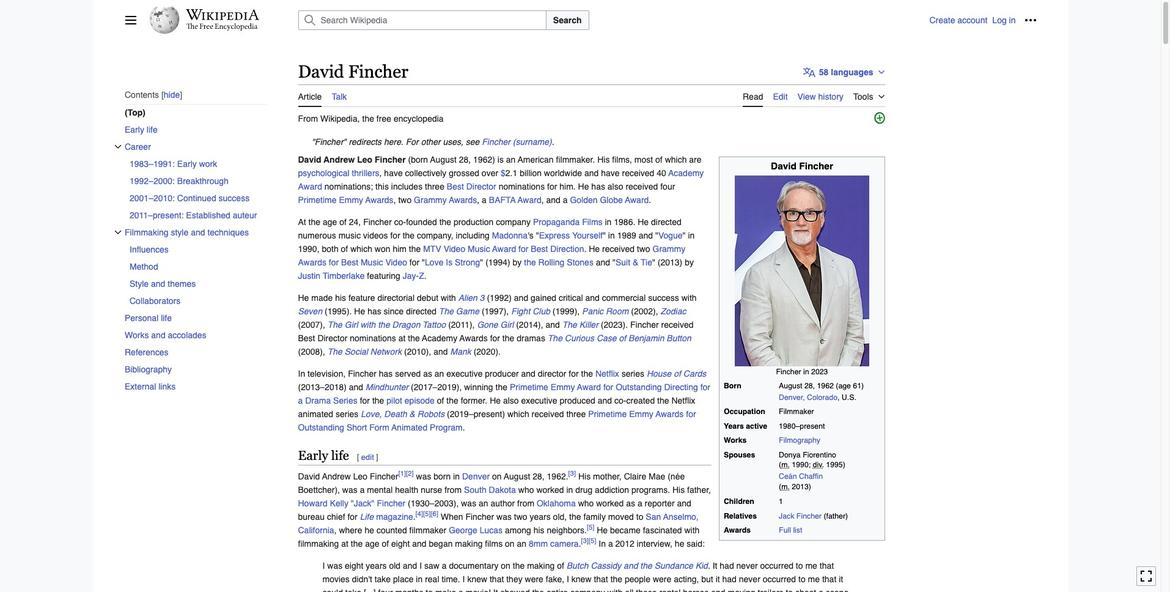 Task type: locate. For each thing, give the bounding box(es) containing it.
primetime
[[298, 195, 337, 205], [510, 382, 549, 392], [589, 409, 627, 419]]

0 vertical spatial making
[[455, 539, 483, 548]]

0 horizontal spatial netflix
[[596, 369, 619, 378]]

. right globe
[[649, 195, 652, 205]]

age inside he became fascinated with filmmaking at the age of eight and began making films on an
[[365, 539, 380, 548]]

0 horizontal spatial [3]
[[569, 469, 576, 478]]

video
[[444, 244, 466, 254], [386, 257, 407, 267]]

killer
[[580, 320, 599, 329]]

x small image left career
[[114, 143, 121, 151]]

executive inside in television, fincher has served as an executive producer and director for the netflix series house of cards (2013–2018) and mindhunter (2017–2019), winning the
[[447, 369, 483, 378]]

has inside he made his feature directorial debut with alien 3 (1992) and gained critical and commercial success with seven (1995). he has since directed the game (1997), fight club (1999), panic room (2002), zodiac (2007), the girl with the dragon tattoo (2011), gone girl (2014), and the killer
[[368, 306, 381, 316]]

[5] inside , where he counted filmmaker george lucas among his neighbors. [5]
[[587, 523, 595, 531]]

had right kid
[[720, 561, 734, 570]]

note containing "fincher" redirects here. for other uses, see
[[298, 135, 885, 148]]

1 vertical spatial nominations
[[350, 333, 396, 343]]

the free encyclopedia image
[[187, 23, 258, 31]]

years left old,
[[530, 512, 551, 521]]

0 horizontal spatial as
[[423, 369, 432, 378]]

0 horizontal spatial directed
[[406, 306, 437, 316]]

1 vertical spatial (
[[779, 483, 782, 491]]

1 horizontal spatial success
[[648, 293, 679, 303]]

denver link
[[462, 471, 490, 481]]

works for works and accolades
[[124, 331, 149, 340]]

award inside primetime emmy award for outstanding directing for a drama series
[[577, 382, 601, 392]]

2 vertical spatial [5]
[[589, 536, 597, 545]]

also inside nominations; this includes three best director nominations for him. he has also received four primetime emmy awards , two grammy awards , a bafta award , and a golden globe award .
[[608, 181, 624, 191]]

1 vertical spatial three
[[567, 409, 586, 419]]

on up dakota
[[492, 471, 502, 481]]

, inside , where he counted filmmaker george lucas among his neighbors. [5]
[[334, 525, 337, 535]]

nominations inside nominations; this includes three best director nominations for him. he has also received four primetime emmy awards , two grammy awards , a bafta award , and a golden globe award .
[[499, 181, 545, 191]]

knew down butch
[[572, 574, 592, 584]]

1992–2000:
[[129, 176, 175, 186]]

mtv video music award for best direction link
[[423, 244, 584, 254]]

(1994)
[[486, 257, 511, 267]]

early life up career
[[124, 125, 157, 135]]

received inside david andrew leo fincher (born august 28, 1962) is an american filmmaker. his films, most of which are psychological thrillers , have collectively grossed over $ 2.1 billion worldwide and have received 40
[[622, 168, 655, 178]]

0 vertical spatial co-
[[394, 217, 406, 227]]

a inside 8mm camera . [3] [5] in a 2012 interview, he said:
[[609, 539, 613, 548]]

they
[[507, 574, 523, 584]]

outstanding up created
[[616, 382, 662, 392]]

the down "since"
[[378, 320, 390, 329]]

netflix inside the of the former. he also executive produced and co-created the netflix animated series
[[672, 396, 696, 405]]

outstanding for short
[[298, 422, 344, 432]]

jay-
[[403, 271, 419, 281]]

life
[[360, 512, 374, 521]]

andrew for david andrew leo fincher [1] [2] was born in denver on august 28, 1962. [3]
[[322, 471, 351, 481]]

1 vertical spatial worked
[[596, 498, 624, 508]]

1 vertical spatial early
[[177, 159, 197, 169]]

on inside he became fascinated with filmmaking at the age of eight and began making films on an
[[505, 539, 515, 548]]

august inside david andrew leo fincher [1] [2] was born in denver on august 28, 1962. [3]
[[504, 471, 530, 481]]

0 horizontal spatial he
[[365, 525, 374, 535]]

academy award
[[298, 168, 704, 191]]

video down him
[[386, 257, 407, 267]]

netflix inside in television, fincher has served as an executive producer and director for the netflix series house of cards (2013–2018) and mindhunter (2017–2019), winning the
[[596, 369, 619, 378]]

eight inside he became fascinated with filmmaking at the age of eight and began making films on an
[[391, 539, 410, 548]]

with
[[441, 293, 456, 303], [682, 293, 697, 303], [361, 320, 376, 329], [685, 525, 700, 535], [608, 587, 623, 592]]

he up golden
[[578, 181, 589, 191]]

, up this
[[380, 168, 382, 178]]

1 horizontal spatial &
[[633, 257, 639, 267]]

eight up didn't on the left
[[345, 561, 364, 570]]

0 vertical spatial works
[[124, 331, 149, 340]]

making down george
[[455, 539, 483, 548]]

and inside the of the former. he also executive produced and co-created the netflix animated series
[[598, 396, 612, 405]]

howard
[[298, 498, 328, 508]]

work
[[199, 159, 217, 169]]

awards inside the grammy awards for best music video
[[298, 257, 327, 267]]

music
[[468, 244, 490, 254], [361, 257, 383, 267]]

received down 40
[[626, 181, 658, 191]]

on inside david andrew leo fincher [1] [2] was born in denver on august 28, 1962. [3]
[[492, 471, 502, 481]]

1 horizontal spatial two
[[514, 512, 528, 521]]

. inside 8mm camera . [3] [5] in a 2012 interview, he said:
[[579, 539, 581, 548]]

0 vertical spatial age
[[323, 217, 337, 227]]

an inside the south dakota who worked in drug addiction programs. his father, howard kelly "jack" fincher (1930–2003), was an author from oklahoma
[[479, 498, 488, 508]]

1 horizontal spatial have
[[601, 168, 620, 178]]

personal
[[124, 313, 158, 323]]

san anselmo, california
[[298, 512, 699, 535]]

1 girl from the left
[[345, 320, 358, 329]]

1 vertical spatial as
[[626, 498, 636, 508]]

1 horizontal spatial 28,
[[533, 471, 545, 481]]

making for began
[[455, 539, 483, 548]]

and down club
[[546, 320, 560, 329]]

2 vertical spatial life
[[331, 448, 349, 463]]

1 by from the left
[[513, 257, 522, 267]]

an down among at bottom left
[[517, 539, 527, 548]]

fincher inside the life magazine . [4] [5] [6] when fincher was two years old, the family moved to
[[466, 512, 494, 521]]

collaborators link
[[129, 293, 268, 310]]

on for the
[[501, 561, 511, 570]]

0 horizontal spatial it
[[716, 574, 720, 584]]

the right the at
[[309, 217, 321, 227]]

in right vogue
[[688, 230, 695, 240]]

in inside personal tools navigation
[[1010, 15, 1016, 25]]

1 horizontal spatial making
[[527, 561, 555, 570]]

x small image
[[114, 143, 121, 151], [114, 229, 121, 236]]

his down (née
[[673, 485, 685, 495]]

emmy for drama
[[551, 382, 575, 392]]

from inside the south dakota who worked in drug addiction programs. his father, howard kelly "jack" fincher (1930–2003), was an author from oklahoma
[[517, 498, 535, 508]]

28, inside david andrew leo fincher [1] [2] was born in denver on august 28, 1962. [3]
[[533, 471, 545, 481]]

his
[[598, 155, 610, 164], [579, 471, 591, 481], [673, 485, 685, 495]]

in inside 8mm camera . [3] [5] in a 2012 interview, he said:
[[599, 539, 606, 548]]

1 horizontal spatial video
[[444, 244, 466, 254]]

real
[[425, 574, 439, 584]]

[3]
[[569, 469, 576, 478], [581, 536, 589, 545]]

style
[[129, 279, 148, 289]]

1 vertical spatial [3] link
[[581, 536, 589, 545]]

28, up grossed
[[459, 155, 471, 164]]

personal tools navigation
[[930, 10, 1041, 30]]

at the age of 24, fincher co-founded the production company propaganda films
[[298, 217, 603, 227]]

2 have from the left
[[601, 168, 620, 178]]

early life up boettcher),
[[298, 448, 349, 463]]

network
[[371, 347, 402, 356]]

0 vertical spatial early life
[[124, 125, 157, 135]]

old,
[[553, 512, 567, 521]]

a up "jack"
[[360, 485, 365, 495]]

1 horizontal spatial [3] link
[[581, 536, 589, 545]]

0 horizontal spatial director
[[318, 333, 348, 343]]

in right films
[[605, 217, 612, 227]]

0 horizontal spatial works
[[124, 331, 149, 340]]

became
[[610, 525, 641, 535]]

1 vertical spatial outstanding
[[298, 422, 344, 432]]

1 vertical spatial four
[[378, 587, 393, 592]]

$ link
[[501, 168, 506, 178]]

it right movie! at the bottom of the page
[[494, 587, 498, 592]]

[3] link up drug
[[569, 469, 576, 478]]

netflix down directing in the right bottom of the page
[[672, 396, 696, 405]]

success
[[218, 194, 249, 203], [648, 293, 679, 303]]

view history
[[798, 92, 844, 101]]

m. down donya
[[782, 461, 790, 469]]

and up series
[[349, 382, 363, 392]]

[5] inside 8mm camera . [3] [5] in a 2012 interview, he said:
[[589, 536, 597, 545]]

1 horizontal spatial worked
[[596, 498, 624, 508]]

[
[[357, 452, 359, 462]]

0 vertical spatial also
[[608, 181, 624, 191]]

a left 'drama'
[[298, 396, 303, 405]]

filmography
[[779, 436, 821, 445]]

1 vertical spatial me
[[808, 574, 820, 584]]

[5] for in
[[589, 536, 597, 545]]

0 horizontal spatial emmy
[[339, 195, 363, 205]]

collaborators
[[129, 296, 180, 306]]

28, left 1962.
[[533, 471, 545, 481]]

as
[[423, 369, 432, 378], [626, 498, 636, 508]]

(2023).
[[601, 320, 628, 329]]

which down primetime emmy award for outstanding directing for a drama series
[[508, 409, 530, 419]]

to inside the life magazine . [4] [5] [6] when fincher was two years old, the family moved to
[[637, 512, 644, 521]]

david fincher main content
[[293, 55, 1037, 592]]

outstanding inside primetime emmy awards for outstanding short form animated program
[[298, 422, 344, 432]]

account
[[958, 15, 988, 25]]

0 vertical spatial [5] link
[[423, 509, 431, 518]]

1 horizontal spatial who
[[578, 498, 594, 508]]

his left "films,"
[[598, 155, 610, 164]]

i was eight years old and i saw a documentary on the making of butch cassidy and the sundance kid
[[323, 561, 708, 570]]

encyclopedia
[[394, 114, 444, 123]]

0 horizontal spatial three
[[425, 181, 445, 191]]

director down (2007),
[[318, 333, 348, 343]]

2013)
[[792, 483, 812, 491]]

four right [...]
[[378, 587, 393, 592]]

this is a good article. click here for more information. image
[[874, 112, 885, 124]]

2 vertical spatial [5] link
[[589, 536, 597, 545]]

0 horizontal spatial august
[[430, 155, 457, 164]]

camera
[[550, 539, 579, 548]]

co-
[[394, 217, 406, 227], [615, 396, 627, 405]]

. down neighbors.
[[579, 539, 581, 548]]

1 vertical spatial life
[[161, 313, 172, 323]]

28, inside david andrew leo fincher (born august 28, 1962) is an american filmmaker. his films, most of which are psychological thrillers , have collectively grossed over $ 2.1 billion worldwide and have received 40
[[459, 155, 471, 164]]

on for august
[[492, 471, 502, 481]]

0 horizontal spatial knew
[[468, 574, 488, 584]]

leo for [1]
[[353, 471, 368, 481]]

the inside he made his feature directorial debut with alien 3 (1992) and gained critical and commercial success with seven (1995). he has since directed the game (1997), fight club (1999), panic room (2002), zodiac (2007), the girl with the dragon tattoo (2011), gone girl (2014), and the killer
[[378, 320, 390, 329]]

for up him
[[390, 230, 401, 240]]

search button
[[546, 10, 589, 30]]

has up mindhunter link
[[379, 369, 393, 378]]

awards down directing in the right bottom of the page
[[656, 409, 684, 419]]

andrew up boettcher),
[[322, 471, 351, 481]]

success up auteur
[[218, 194, 249, 203]]

0 vertical spatial executive
[[447, 369, 483, 378]]

best up the (2008),
[[298, 333, 315, 343]]

two inside nominations; this includes three best director nominations for him. he has also received four primetime emmy awards , two grammy awards , a bafta award , and a golden globe award .
[[398, 195, 412, 205]]

he
[[578, 181, 589, 191], [638, 217, 649, 227], [589, 244, 600, 254], [298, 293, 309, 303], [354, 306, 365, 316], [490, 396, 501, 405], [597, 525, 608, 535]]

in inside . it had never occurred to me that movies didn't take place in real time. i knew that they were fake, i knew that the people were acting, but it had never occurred to me that it could take [...] four months to make a movie! it showed the entire company with all these rental horses and moving trailers to shoot a sce
[[416, 574, 423, 584]]

california
[[298, 525, 334, 535]]

1 vertical spatial music
[[361, 257, 383, 267]]

and inside 'link'
[[151, 279, 165, 289]]

2 vertical spatial primetime
[[589, 409, 627, 419]]

primetime inside primetime emmy award for outstanding directing for a drama series
[[510, 382, 549, 392]]

1 vertical spatial x small image
[[114, 229, 121, 236]]

primetime down "produced"
[[589, 409, 627, 419]]

at inside (2023). fincher received best director nominations at the academy awards for the dramas
[[399, 333, 406, 343]]

two up tie
[[637, 244, 651, 254]]

0 vertical spatial primetime
[[298, 195, 337, 205]]

0 vertical spatial netflix
[[596, 369, 619, 378]]

& left tie
[[633, 257, 639, 267]]

for inside the grammy awards for best music video
[[329, 257, 339, 267]]

created
[[627, 396, 655, 405]]

0 vertical spatial from
[[445, 485, 462, 495]]

when
[[441, 512, 463, 521]]

his inside the south dakota who worked in drug addiction programs. his father, howard kelly "jack" fincher (1930–2003), was an author from oklahoma
[[673, 485, 685, 495]]

see
[[466, 137, 480, 147]]

the left the netflix link
[[581, 369, 593, 378]]

pilot
[[387, 396, 402, 405]]

contents hide
[[124, 90, 180, 100]]

take up [...]
[[375, 574, 391, 584]]

2 were from the left
[[653, 574, 672, 584]]

log in and more options image
[[1025, 14, 1037, 26]]

featuring
[[367, 271, 401, 281]]

filmmaking style and techniques
[[124, 228, 249, 238]]

works inside david fincher element
[[724, 436, 747, 445]]

1 horizontal spatial co-
[[615, 396, 627, 405]]

company
[[496, 217, 531, 227], [571, 587, 605, 592]]

award inside academy award
[[298, 181, 322, 191]]

he left said:
[[675, 539, 685, 548]]

two up among at bottom left
[[514, 512, 528, 521]]

from inside "his mother, claire mae (née boettcher), was a mental health nurse from"
[[445, 485, 462, 495]]

1 knew from the left
[[468, 574, 488, 584]]

years inside the life magazine . [4] [5] [6] when fincher was two years old, the family moved to
[[530, 512, 551, 521]]

with up the social network link
[[361, 320, 376, 329]]

him
[[393, 244, 407, 254]]

four inside . it had never occurred to me that movies didn't take place in real time. i knew that they were fake, i knew that the people were acting, but it had never occurred to me that it could take [...] four months to make a movie! it showed the entire company with all these rental horses and moving trailers to shoot a sce
[[378, 587, 393, 592]]

1 horizontal spatial knew
[[572, 574, 592, 584]]

1 horizontal spatial grammy
[[653, 244, 686, 254]]

1 horizontal spatial four
[[661, 181, 675, 191]]

received inside nominations; this includes three best director nominations for him. he has also received four primetime emmy awards , two grammy awards , a bafta award , and a golden globe award .
[[626, 181, 658, 191]]

1 vertical spatial years
[[366, 561, 387, 570]]

0 vertical spatial outstanding
[[616, 382, 662, 392]]

[2]
[[406, 469, 414, 478]]

& inside for " love is strong " (1994) by the rolling stones and " suit & tie " (2013) by justin timberlake featuring jay-z .
[[633, 257, 639, 267]]

fincher inside in television, fincher has served as an executive producer and director for the netflix series house of cards (2013–2018) and mindhunter (2017–2019), winning the
[[348, 369, 377, 378]]

of up 40
[[656, 155, 663, 164]]

0 vertical spatial take
[[375, 574, 391, 584]]

0 vertical spatial eight
[[391, 539, 410, 548]]

0 horizontal spatial years
[[366, 561, 387, 570]]

zodiac
[[661, 306, 687, 316]]

$
[[501, 168, 506, 178]]

works
[[124, 331, 149, 340], [724, 436, 747, 445]]

films,
[[612, 155, 632, 164]]

august
[[430, 155, 457, 164], [779, 382, 803, 390], [504, 471, 530, 481]]

&
[[633, 257, 639, 267], [410, 409, 415, 419]]

was down south
[[461, 498, 477, 508]]

grammy up founded
[[414, 195, 447, 205]]

an down south dakota link
[[479, 498, 488, 508]]

directed
[[651, 217, 682, 227], [406, 306, 437, 316]]

0 vertical spatial which
[[665, 155, 687, 164]]

note inside david fincher main content
[[298, 135, 885, 148]]

external
[[124, 382, 156, 392]]

the up him
[[403, 230, 415, 240]]

he down family
[[597, 525, 608, 535]]

0 vertical spatial m.
[[782, 461, 790, 469]]

as up (2017–2019),
[[423, 369, 432, 378]]

emmy inside primetime emmy awards for outstanding short form animated program
[[629, 409, 654, 419]]

0 vertical spatial 28,
[[459, 155, 471, 164]]

an inside he became fascinated with filmmaking at the age of eight and began making films on an
[[517, 539, 527, 548]]

0 horizontal spatial have
[[384, 168, 403, 178]]

company inside . it had never occurred to me that movies didn't take place in real time. i knew that they were fake, i knew that the people were acting, but it had never occurred to me that it could take [...] four months to make a movie! it showed the entire company with all these rental horses and moving trailers to shoot a sce
[[571, 587, 605, 592]]

august up denver,
[[779, 382, 803, 390]]

david
[[298, 62, 344, 81], [298, 155, 321, 164], [771, 161, 797, 172], [298, 471, 320, 481]]

author
[[491, 498, 515, 508]]

1 horizontal spatial he
[[675, 539, 685, 548]]

has up the girl with the dragon tattoo link
[[368, 306, 381, 316]]

2 vertical spatial which
[[508, 409, 530, 419]]

0 horizontal spatial two
[[398, 195, 412, 205]]

south dakota who worked in drug addiction programs. his father, howard kelly "jack" fincher (1930–2003), was an author from oklahoma
[[298, 485, 711, 508]]

he inside in 1986. he directed numerous music videos for the company, including
[[638, 217, 649, 227]]

0 vertical spatial andrew
[[324, 155, 355, 164]]

mother,
[[593, 471, 622, 481]]

of inside " in 1990, both of which won him the
[[341, 244, 348, 254]]

love, death & robots (2019–present) which received three
[[361, 409, 589, 419]]

1 vertical spatial age
[[365, 539, 380, 548]]

has inside nominations; this includes three best director nominations for him. he has also received four primetime emmy awards , two grammy awards , a bafta award , and a golden globe award .
[[592, 181, 605, 191]]

2 vertical spatial early
[[298, 448, 328, 463]]

primetime up the at
[[298, 195, 337, 205]]

tools
[[854, 92, 874, 101]]

fincher inside the south dakota who worked in drug addiction programs. his father, howard kelly "jack" fincher (1930–2003), was an author from oklahoma
[[377, 498, 406, 508]]

three inside nominations; this includes three best director nominations for him. he has also received four primetime emmy awards , two grammy awards , a bafta award , and a golden globe award .
[[425, 181, 445, 191]]

2 girl from the left
[[501, 320, 514, 329]]

0 horizontal spatial life
[[146, 125, 157, 135]]

academy down the tattoo
[[422, 333, 458, 343]]

moving
[[728, 587, 756, 592]]

1 ( from the top
[[779, 461, 782, 469]]

2 by from the left
[[685, 257, 694, 267]]

2 x small image from the top
[[114, 229, 121, 236]]

for down howard kelly "jack" fincher link
[[348, 512, 358, 521]]

at down where in the bottom left of the page
[[341, 539, 349, 548]]

but
[[702, 574, 714, 584]]

he made his feature directorial debut with alien 3 (1992) and gained critical and commercial success with seven (1995). he has since directed the game (1997), fight club (1999), panic room (2002), zodiac (2007), the girl with the dragon tattoo (2011), gone girl (2014), and the killer
[[298, 293, 697, 329]]

references
[[124, 348, 168, 357]]

life up works and accolades
[[161, 313, 172, 323]]

netflix down case
[[596, 369, 619, 378]]

success up zodiac
[[648, 293, 679, 303]]

girl down (1995).
[[345, 320, 358, 329]]

in inside the south dakota who worked in drug addiction programs. his father, howard kelly "jack" fincher (1930–2003), was an author from oklahoma
[[567, 485, 573, 495]]

have up this
[[384, 168, 403, 178]]

production
[[454, 217, 494, 227]]

1 vertical spatial company
[[571, 587, 605, 592]]

and left "suit"
[[596, 257, 611, 267]]

1 vertical spatial emmy
[[551, 382, 575, 392]]

including
[[456, 230, 490, 240]]

works down personal
[[124, 331, 149, 340]]

1 horizontal spatial it
[[839, 574, 844, 584]]

grammy awards link
[[414, 195, 477, 205]]

external links link
[[124, 378, 268, 395]]

which inside david andrew leo fincher (born august 28, 1962) is an american filmmaker. his films, most of which are psychological thrillers , have collectively grossed over $ 2.1 billion worldwide and have received 40
[[665, 155, 687, 164]]

an inside in television, fincher has served as an executive producer and director for the netflix series house of cards (2013–2018) and mindhunter (2017–2019), winning the
[[435, 369, 444, 378]]

was inside "his mother, claire mae (née boettcher), was a mental health nurse from"
[[342, 485, 358, 495]]

1 x small image from the top
[[114, 143, 121, 151]]

he inside , where he counted filmmaker george lucas among his neighbors. [5]
[[365, 525, 374, 535]]

& down pilot episode 'link'
[[410, 409, 415, 419]]

david inside david andrew leo fincher [1] [2] was born in denver on august 28, 1962. [3]
[[298, 471, 320, 481]]

years
[[530, 512, 551, 521], [366, 561, 387, 570]]

george lucas link
[[449, 525, 503, 535]]

with up said:
[[685, 525, 700, 535]]

awards down (2011),
[[460, 333, 488, 343]]

(top) link
[[124, 104, 276, 121]]

1 vertical spatial grammy
[[653, 244, 686, 254]]

0 vertical spatial early
[[124, 125, 144, 135]]

his up 8mm
[[534, 525, 545, 535]]

0 vertical spatial occurred
[[761, 561, 794, 570]]

[3] link right camera
[[581, 536, 589, 545]]

jack fincher link
[[779, 512, 822, 520]]

1 horizontal spatial emmy
[[551, 382, 575, 392]]

emmy down director
[[551, 382, 575, 392]]

1 it from the left
[[716, 574, 720, 584]]

1 vertical spatial success
[[648, 293, 679, 303]]

with inside he became fascinated with filmmaking at the age of eight and began making films on an
[[685, 525, 700, 535]]

0 vertical spatial emmy
[[339, 195, 363, 205]]

0 horizontal spatial primetime
[[298, 195, 337, 205]]

were up rental
[[653, 574, 672, 584]]

fight club link
[[511, 306, 550, 316]]

1 horizontal spatial three
[[567, 409, 586, 419]]

of down (2023).
[[619, 333, 626, 343]]

. up but
[[708, 561, 711, 570]]

executive
[[447, 369, 483, 378], [521, 396, 558, 405]]

fullscreen image
[[1141, 570, 1153, 583]]

filmography link
[[779, 436, 821, 445]]

and inside who worked as a reporter and bureau chief for
[[677, 498, 692, 508]]

[4]
[[416, 509, 423, 518]]

and left director
[[521, 369, 536, 378]]

in right log
[[1010, 15, 1016, 25]]

[1] link
[[399, 469, 406, 478]]

(2023). fincher received best director nominations at the academy awards for the dramas
[[298, 320, 694, 343]]

0 vertical spatial who
[[519, 485, 534, 495]]

(1995).
[[325, 306, 352, 316]]

academy inside academy award
[[669, 168, 704, 178]]

of inside in television, fincher has served as an executive producer and director for the netflix series house of cards (2013–2018) and mindhunter (2017–2019), winning the
[[674, 369, 681, 378]]

grammy awards for best music video
[[298, 244, 686, 267]]

note
[[298, 135, 885, 148]]

language progressive image
[[804, 66, 816, 78]]

health
[[395, 485, 419, 495]]

0 horizontal spatial nominations
[[350, 333, 396, 343]]

which inside " in 1990, both of which won him the
[[351, 244, 372, 254]]

which down music
[[351, 244, 372, 254]]

boettcher),
[[298, 485, 340, 495]]

and inside nominations; this includes three best director nominations for him. he has also received four primetime emmy awards , two grammy awards , a bafta award , and a golden globe award .
[[546, 195, 561, 205]]

early life inside early life link
[[124, 125, 157, 135]]

2 ( from the top
[[779, 483, 782, 491]]

by right (2013)
[[685, 257, 694, 267]]

1 vertical spatial director
[[318, 333, 348, 343]]

0 vertical spatial august
[[430, 155, 457, 164]]

david andrew leo fincher [1] [2] was born in denver on august 28, 1962. [3]
[[298, 469, 576, 481]]

2 horizontal spatial 28,
[[805, 382, 815, 390]]

and up anselmo, on the right bottom of page
[[677, 498, 692, 508]]

the inside he became fascinated with filmmaking at the age of eight and began making films on an
[[351, 539, 363, 548]]

life up career
[[146, 125, 157, 135]]

0 vertical spatial [5]
[[423, 509, 431, 518]]

who
[[519, 485, 534, 495], [578, 498, 594, 508]]

(2019–present)
[[447, 409, 505, 419]]

1 vertical spatial august
[[779, 382, 803, 390]]

0 vertical spatial academy
[[669, 168, 704, 178]]

1 vertical spatial has
[[368, 306, 381, 316]]

making for the
[[527, 561, 555, 570]]

fincher inside david andrew leo fincher [1] [2] was born in denver on august 28, 1962. [3]
[[370, 471, 399, 481]]

outstanding inside primetime emmy award for outstanding directing for a drama series
[[616, 382, 662, 392]]

he inside he became fascinated with filmmaking at the age of eight and began making films on an
[[597, 525, 608, 535]]

early life inside david fincher element
[[298, 448, 349, 463]]

1 vertical spatial co-
[[615, 396, 627, 405]]

fiorentino
[[803, 450, 837, 459]]

2 vertical spatial his
[[673, 485, 685, 495]]

grammy inside nominations; this includes three best director nominations for him. he has also received four primetime emmy awards , two grammy awards , a bafta award , and a golden globe award .
[[414, 195, 447, 205]]



Task type: describe. For each thing, give the bounding box(es) containing it.
of inside the of the former. he also executive produced and co-created the netflix animated series
[[437, 396, 444, 405]]

stones
[[567, 257, 594, 267]]

[6] link
[[431, 509, 439, 518]]

a down 'him.'
[[563, 195, 568, 205]]

his inside , where he counted filmmaker george lucas among his neighbors. [5]
[[534, 525, 545, 535]]

edit
[[773, 92, 788, 101]]

four inside nominations; this includes three best director nominations for him. he has also received four primetime emmy awards , two grammy awards , a bafta award , and a golden globe award .
[[661, 181, 675, 191]]

filmmaker
[[410, 525, 447, 535]]

and up panic
[[586, 293, 600, 303]]

directorial
[[378, 293, 415, 303]]

and down personal life
[[151, 331, 165, 340]]

of inside the curious case of benjamin button (2008), the social network (2010), and mank (2020).
[[619, 333, 626, 343]]

award up 1986.
[[625, 195, 649, 205]]

andrew for david andrew leo fincher (born august 28, 1962) is an american filmmaker. his films, most of which are psychological thrillers , have collectively grossed over $ 2.1 billion worldwide and have received 40
[[324, 155, 355, 164]]

and inside david andrew leo fincher (born august 28, 1962) is an american filmmaker. his films, most of which are psychological thrillers , have collectively grossed over $ 2.1 billion worldwide and have received 40
[[585, 168, 599, 178]]

the inside in 1986. he directed numerous music videos for the company, including
[[403, 230, 415, 240]]

the left "social"
[[328, 347, 342, 356]]

relatives
[[724, 512, 757, 520]]

for inside who worked as a reporter and bureau chief for
[[348, 512, 358, 521]]

1 horizontal spatial take
[[375, 574, 391, 584]]

create account log in
[[930, 15, 1016, 25]]

the down directing in the right bottom of the page
[[658, 396, 669, 405]]

howard kelly "jack" fincher link
[[298, 498, 406, 508]]

received inside (2023). fincher received best director nominations at the academy awards for the dramas
[[662, 320, 694, 329]]

august inside david andrew leo fincher (born august 28, 1962) is an american filmmaker. his films, most of which are psychological thrillers , have collectively grossed over $ 2.1 billion worldwide and have received 40
[[430, 155, 457, 164]]

[3] inside david andrew leo fincher [1] [2] was born in denver on august 28, 1962. [3]
[[569, 469, 576, 478]]

in television, fincher has served as an executive producer and director for the netflix series house of cards (2013–2018) and mindhunter (2017–2019), winning the
[[298, 369, 707, 392]]

and up place
[[403, 561, 417, 570]]

the right the dramas
[[548, 333, 563, 343]]

at
[[298, 217, 306, 227]]

music inside the grammy awards for best music video
[[361, 257, 383, 267]]

. down love, death & robots (2019–present) which received three
[[463, 422, 465, 432]]

the down cassidy
[[611, 574, 623, 584]]

awards down best director link
[[449, 195, 477, 205]]

[6]
[[431, 509, 439, 518]]

i right time.
[[463, 574, 465, 584]]

fight
[[511, 306, 530, 316]]

his mother, claire mae (née boettcher), was a mental health nurse from
[[298, 471, 685, 495]]

mindhunter
[[366, 382, 409, 392]]

anselmo,
[[663, 512, 699, 521]]

directing
[[665, 382, 698, 392]]

a left 'bafta'
[[482, 195, 487, 205]]

the up love,
[[372, 396, 384, 405]]

love, death & robots link
[[361, 409, 445, 419]]

x small image for filmmaking style and techniques
[[114, 229, 121, 236]]

august inside august 28, 1962 (age 61) denver, colorado , u.s.
[[779, 382, 803, 390]]

grammy inside the grammy awards for best music video
[[653, 244, 686, 254]]

the up they
[[513, 561, 525, 570]]

a inside who worked as a reporter and bureau chief for
[[638, 498, 643, 508]]

emmy for program
[[629, 409, 654, 419]]

early life link
[[124, 121, 268, 138]]

0 horizontal spatial age
[[323, 217, 337, 227]]

was inside the life magazine . [4] [5] [6] when fincher was two years old, the family moved to
[[497, 512, 512, 521]]

he up the seven
[[298, 293, 309, 303]]

personal life link
[[124, 310, 268, 327]]

who inside the south dakota who worked in drug addiction programs. his father, howard kelly "jack" fincher (1930–2003), was an author from oklahoma
[[519, 485, 534, 495]]

father,
[[688, 485, 711, 495]]

was up movies
[[327, 561, 343, 570]]

(1999),
[[553, 306, 580, 316]]

influences
[[129, 245, 168, 255]]

his inside "his mother, claire mae (née boettcher), was a mental health nurse from"
[[579, 471, 591, 481]]

works for works
[[724, 436, 747, 445]]

in inside in television, fincher has served as an executive producer and director for the netflix series house of cards (2013–2018) and mindhunter (2017–2019), winning the
[[298, 369, 305, 378]]

mental
[[367, 485, 393, 495]]

and up the people
[[624, 561, 638, 570]]

and up influences link
[[191, 228, 205, 238]]

(top)
[[124, 108, 145, 118]]

, down best director link
[[477, 195, 480, 205]]

0 vertical spatial success
[[218, 194, 249, 203]]

early inside david fincher element
[[298, 448, 328, 463]]

bibliography
[[124, 365, 172, 375]]

his inside david andrew leo fincher (born august 28, 1962) is an american filmmaker. his films, most of which are psychological thrillers , have collectively grossed over $ 2.1 billion worldwide and have received 40
[[598, 155, 610, 164]]

awards down this
[[365, 195, 394, 205]]

worked inside who worked as a reporter and bureau chief for
[[596, 498, 624, 508]]

life for early life link
[[146, 125, 157, 135]]

x small image for career
[[114, 143, 121, 151]]

, inside david andrew leo fincher (born august 28, 1962) is an american filmmaker. his films, most of which are psychological thrillers , have collectively grossed over $ 2.1 billion worldwide and have received 40
[[380, 168, 382, 178]]

denver, colorado link
[[779, 393, 838, 402]]

full list
[[779, 526, 803, 535]]

. inside nominations; this includes three best director nominations for him. he has also received four primetime emmy awards , two grammy awards , a bafta award , and a golden globe award .
[[649, 195, 652, 205]]

fincher inside (2023). fincher received best director nominations at the academy awards for the dramas
[[631, 320, 659, 329]]

madonna
[[492, 230, 528, 240]]

worldwide
[[544, 168, 582, 178]]

z
[[419, 271, 424, 281]]

for down ''s'
[[519, 244, 529, 254]]

award down billion
[[518, 195, 542, 205]]

primetime for program
[[589, 409, 627, 419]]

the down producer
[[496, 382, 508, 392]]

born
[[434, 471, 451, 481]]

a down time.
[[459, 587, 464, 592]]

executive inside the of the former. he also executive produced and co-created the netflix animated series
[[521, 396, 558, 405]]

outstanding for directing
[[616, 382, 662, 392]]

dragon
[[392, 320, 420, 329]]

received up "suit"
[[602, 244, 635, 254]]

the curious case of benjamin button (2008), the social network (2010), and mank (2020).
[[298, 333, 692, 356]]

1 have from the left
[[384, 168, 403, 178]]

1 horizontal spatial music
[[468, 244, 490, 254]]

suit & tie link
[[616, 257, 653, 267]]

fincher inside david andrew leo fincher (born august 28, 1962) is an american filmmaker. his films, most of which are psychological thrillers , have collectively grossed over $ 2.1 billion worldwide and have received 40
[[375, 155, 406, 164]]

bafta award link
[[489, 195, 542, 205]]

series inside in television, fincher has served as an executive producer and director for the netflix series house of cards (2013–2018) and mindhunter (2017–2019), winning the
[[622, 369, 645, 378]]

0 vertical spatial david fincher
[[298, 62, 409, 81]]

28, inside august 28, 1962 (age 61) denver, colorado , u.s.
[[805, 382, 815, 390]]

and inside . it had never occurred to me that movies didn't take place in real time. i knew that they were fake, i knew that the people were acting, but it had never occurred to me that it could take [...] four months to make a movie! it showed the entire company with all these rental horses and moving trailers to shoot a sce
[[711, 587, 726, 592]]

1 vertical spatial [5] link
[[587, 523, 595, 531]]

. up american in the left of the page
[[552, 137, 554, 147]]

Search Wikipedia search field
[[298, 10, 547, 30]]

edit link
[[773, 84, 788, 106]]

and right 1989
[[639, 230, 653, 240]]

2 horizontal spatial two
[[637, 244, 651, 254]]

a right saw
[[442, 561, 447, 570]]

spouses
[[724, 450, 756, 459]]

with up zodiac
[[682, 293, 697, 303]]

(2013)
[[658, 257, 683, 267]]

fincher inside 'note'
[[482, 137, 511, 147]]

(2011),
[[448, 320, 475, 329]]

(1997),
[[482, 306, 509, 316]]

0 horizontal spatial it
[[494, 587, 498, 592]]

the up (2010),
[[408, 333, 420, 343]]

search
[[553, 15, 582, 25]]

and inside he became fascinated with filmmaking at the age of eight and began making films on an
[[412, 539, 427, 548]]

and up fight at the left of page
[[514, 293, 529, 303]]

producer
[[485, 369, 519, 378]]

co- inside the of the former. he also executive produced and co-created the netflix animated series
[[615, 396, 627, 405]]

of left 24,
[[340, 217, 347, 227]]

claire
[[624, 471, 647, 481]]

justin timberlake link
[[298, 271, 365, 281]]

a inside "his mother, claire mae (née boettcher), was a mental health nurse from"
[[360, 485, 365, 495]]

was inside the south dakota who worked in drug addiction programs. his father, howard kelly "jack" fincher (1930–2003), was an author from oklahoma
[[461, 498, 477, 508]]

case
[[597, 333, 617, 343]]

1 were from the left
[[525, 574, 544, 584]]

early inside early life link
[[124, 125, 144, 135]]

life for personal life link on the bottom of the page
[[161, 313, 172, 323]]

for inside primetime emmy awards for outstanding short form animated program
[[686, 409, 696, 419]]

0 vertical spatial me
[[806, 561, 818, 570]]

south
[[464, 485, 487, 495]]

in left 1989
[[608, 230, 615, 240]]

life inside david fincher element
[[331, 448, 349, 463]]

. inside the life magazine . [4] [5] [6] when fincher was two years old, the family moved to
[[413, 512, 416, 521]]

links
[[158, 382, 175, 392]]

was inside david andrew leo fincher [1] [2] was born in denver on august 28, 1962. [3]
[[416, 471, 431, 481]]

0 vertical spatial had
[[720, 561, 734, 570]]

the down (1999),
[[563, 320, 577, 329]]

fake,
[[546, 574, 565, 584]]

he inside nominations; this includes three best director nominations for him. he has also received four primetime emmy awards , two grammy awards , a bafta award , and a golden globe award .
[[578, 181, 589, 191]]

of inside he became fascinated with filmmaking at the age of eight and began making films on an
[[382, 539, 389, 548]]

films
[[582, 217, 603, 227]]

mae
[[649, 471, 666, 481]]

academy award link
[[298, 168, 704, 191]]

family
[[584, 512, 606, 521]]

(2010),
[[404, 347, 431, 356]]

1 vertical spatial occurred
[[763, 574, 796, 584]]

1983–1991:
[[129, 159, 175, 169]]

2 it from the left
[[839, 574, 844, 584]]

for inside in television, fincher has served as an executive producer and director for the netflix series house of cards (2013–2018) and mindhunter (2017–2019), winning the
[[569, 369, 579, 378]]

"fincher" redirects here. for other uses, see fincher (surname) .
[[312, 137, 554, 147]]

the up company, on the left top
[[440, 217, 451, 227]]

david inside david andrew leo fincher (born august 28, 1962) is an american filmmaker. his films, most of which are psychological thrillers , have collectively grossed over $ 2.1 billion worldwide and have received 40
[[298, 155, 321, 164]]

0 horizontal spatial eight
[[345, 561, 364, 570]]

0 vertical spatial never
[[737, 561, 758, 570]]

direction
[[551, 244, 584, 254]]

company,
[[417, 230, 454, 240]]

madonna link
[[492, 230, 528, 240]]

2 knew from the left
[[572, 574, 592, 584]]

in inside david andrew leo fincher [1] [2] was born in denver on august 28, 1962. [3]
[[453, 471, 460, 481]]

0 horizontal spatial company
[[496, 217, 531, 227]]

wikipedia image
[[186, 9, 259, 20]]

wikipedia,
[[321, 114, 360, 123]]

academy inside (2023). fincher received best director nominations at the academy awards for the dramas
[[422, 333, 458, 343]]

1 vertical spatial never
[[739, 574, 761, 584]]

with up the game link
[[441, 293, 456, 303]]

[4] link
[[416, 509, 423, 518]]

filmmaker
[[779, 407, 814, 416]]

for up love,
[[360, 396, 370, 405]]

, down the includes
[[394, 195, 396, 205]]

menu image
[[124, 14, 137, 26]]

a inside primetime emmy award for outstanding directing for a drama series
[[298, 396, 303, 405]]

the left entire
[[533, 587, 544, 592]]

the up the people
[[641, 561, 653, 570]]

addiction
[[595, 485, 629, 495]]

death
[[384, 409, 407, 419]]

panic
[[582, 306, 604, 316]]

the down (1995).
[[328, 320, 342, 329]]

strong
[[455, 257, 480, 267]]

" inside " in 1990, both of which won him the
[[683, 230, 686, 240]]

he down yourself
[[589, 244, 600, 254]]

references link
[[124, 344, 268, 361]]

is
[[498, 155, 504, 164]]

the down the "gone girl" "link"
[[503, 333, 515, 343]]

early inside '1983–1991: early work' 'link'
[[177, 159, 197, 169]]

0 horizontal spatial co-
[[394, 217, 406, 227]]

david fincher element
[[298, 107, 885, 592]]

directed inside in 1986. he directed numerous music videos for the company, including
[[651, 217, 682, 227]]

which for "
[[351, 244, 372, 254]]

an inside david andrew leo fincher (born august 28, 1962) is an american filmmaker. his films, most of which are psychological thrillers , have collectively grossed over $ 2.1 billion worldwide and have received 40
[[506, 155, 516, 164]]

i right fake,
[[567, 574, 569, 584]]

1 m. from the top
[[782, 461, 790, 469]]

award down madonna link
[[492, 244, 516, 254]]

make
[[435, 587, 456, 592]]

mank
[[450, 347, 471, 356]]

primetime for drama
[[510, 382, 549, 392]]

he inside 8mm camera . [3] [5] in a 2012 interview, he said:
[[675, 539, 685, 548]]

feature
[[349, 293, 375, 303]]

these
[[636, 587, 657, 592]]

received down "produced"
[[532, 409, 564, 419]]

style and themes link
[[129, 275, 268, 293]]

counted
[[377, 525, 407, 535]]

. down madonna 's " express yourself " in 1989 and " vogue
[[584, 244, 587, 254]]

from wikipedia, the free encyclopedia
[[298, 114, 444, 123]]

life magazine . [4] [5] [6] when fincher was two years old, the family moved to
[[360, 509, 646, 521]]

director inside nominations; this includes three best director nominations for him. he has also received four primetime emmy awards , two grammy awards , a bafta award , and a golden globe award .
[[467, 181, 497, 191]]

two inside the life magazine . [4] [5] [6] when fincher was two years old, the family moved to
[[514, 512, 528, 521]]

collectively
[[405, 168, 447, 178]]

2 m. from the top
[[782, 483, 790, 491]]

he down feature
[[354, 306, 365, 316]]

primetime emmy awards for outstanding short form animated program
[[298, 409, 696, 432]]

[5] for [6]
[[423, 509, 431, 518]]

of inside david andrew leo fincher (born august 28, 1962) is an american filmmaker. his films, most of which are psychological thrillers , have collectively grossed over $ 2.1 billion worldwide and have received 40
[[656, 155, 663, 164]]

style
[[171, 228, 188, 238]]

talk link
[[332, 84, 347, 106]]

" in 1990, both of which won him the
[[298, 230, 695, 254]]

has inside in television, fincher has served as an executive producer and director for the netflix series house of cards (2013–2018) and mindhunter (2017–2019), winning the
[[379, 369, 393, 378]]

primetime emmy award for outstanding directing for a drama series
[[298, 382, 711, 405]]

jack fincher (father)
[[779, 512, 848, 520]]

nominations inside (2023). fincher received best director nominations at the academy awards for the dramas
[[350, 333, 396, 343]]

the up the tattoo
[[439, 306, 454, 316]]

a right shoot
[[819, 587, 824, 592]]

2011–present:
[[129, 211, 183, 220]]

directed inside he made his feature directorial debut with alien 3 (1992) and gained critical and commercial success with seven (1995). he has since directed the game (1997), fight club (1999), panic room (2002), zodiac (2007), the girl with the dragon tattoo (2011), gone girl (2014), and the killer
[[406, 306, 437, 316]]

Search search field
[[283, 10, 930, 30]]

(née
[[668, 471, 685, 481]]

worked inside the south dakota who worked in drug addiction programs. his father, howard kelly "jack" fincher (1930–2003), was an author from oklahoma
[[537, 485, 564, 495]]

numerous
[[298, 230, 336, 240]]

(2020).
[[474, 347, 501, 356]]

and inside the curious case of benjamin button (2008), the social network (2010), and mank (2020).
[[434, 347, 448, 356]]

1 vertical spatial david fincher
[[771, 161, 834, 172]]

suit
[[616, 257, 631, 267]]

leo for (born
[[357, 155, 373, 164]]

for down cards
[[701, 382, 711, 392]]

1 vertical spatial take
[[345, 587, 362, 592]]

i up movies
[[323, 561, 325, 570]]

the inside for " love is strong " (1994) by the rolling stones and " suit & tie " (2013) by justin timberlake featuring jay-z .
[[524, 257, 536, 267]]

best down ''s'
[[531, 244, 548, 254]]

success inside he made his feature directorial debut with alien 3 (1992) and gained critical and commercial success with seven (1995). he has since directed the game (1997), fight club (1999), panic room (2002), zodiac (2007), the girl with the dragon tattoo (2011), gone girl (2014), and the killer
[[648, 293, 679, 303]]

in left 2023
[[804, 367, 810, 376]]

butch cassidy and the sundance kid link
[[567, 561, 708, 570]]

former.
[[461, 396, 488, 405]]

1 horizontal spatial it
[[713, 561, 718, 570]]

(1930–2003),
[[408, 498, 459, 508]]

which for love,
[[508, 409, 530, 419]]

1 vertical spatial &
[[410, 409, 415, 419]]

method link
[[129, 258, 268, 275]]

0 vertical spatial [3] link
[[569, 469, 576, 478]]

of up fake,
[[557, 561, 564, 570]]

the down (2017–2019),
[[447, 396, 459, 405]]

edit link
[[361, 452, 374, 462]]

mank link
[[450, 347, 471, 356]]

for down the netflix link
[[604, 382, 614, 392]]

create account link
[[930, 15, 988, 25]]

awards down relatives
[[724, 526, 751, 535]]

vogue link
[[659, 230, 683, 240]]

also inside the of the former. he also executive produced and co-created the netflix animated series
[[503, 396, 519, 405]]

best inside the grammy awards for best music video
[[341, 257, 358, 267]]

people
[[625, 574, 651, 584]]

filmmaking
[[124, 228, 168, 238]]

won
[[375, 244, 391, 254]]

awards inside (2023). fincher received best director nominations at the academy awards for the dramas
[[460, 333, 488, 343]]

1 vertical spatial had
[[723, 574, 737, 584]]

who inside who worked as a reporter and bureau chief for
[[578, 498, 594, 508]]

, up propaganda
[[542, 195, 544, 205]]

i left saw
[[420, 561, 422, 570]]

as inside who worked as a reporter and bureau chief for
[[626, 498, 636, 508]]

the left free
[[362, 114, 374, 123]]



Task type: vqa. For each thing, say whether or not it's contained in the screenshot.


